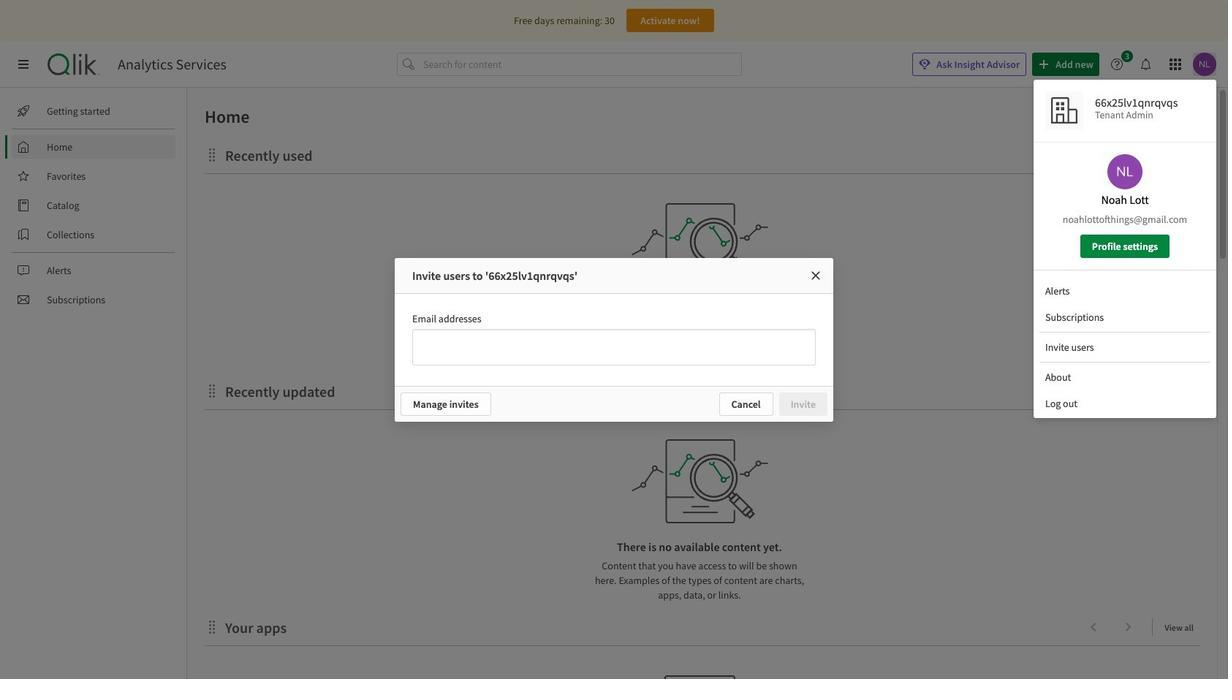 Task type: vqa. For each thing, say whether or not it's contained in the screenshot.
Noah Lott Element
no



Task type: describe. For each thing, give the bounding box(es) containing it.
0 vertical spatial move collection image
[[205, 147, 219, 162]]

2 vertical spatial move collection image
[[205, 620, 219, 635]]

1 vertical spatial move collection image
[[205, 384, 219, 398]]

0 vertical spatial noah lott image
[[1194, 53, 1217, 76]]

close sidebar menu image
[[18, 59, 29, 70]]

navigation pane element
[[0, 94, 187, 317]]



Task type: locate. For each thing, give the bounding box(es) containing it.
noah lott image
[[1194, 53, 1217, 76], [1108, 154, 1143, 189]]

1 horizontal spatial noah lott image
[[1194, 53, 1217, 76]]

analytics services element
[[118, 56, 227, 73]]

1 vertical spatial noah lott image
[[1108, 154, 1143, 189]]

dialog
[[395, 258, 834, 422]]

0 horizontal spatial noah lott image
[[1108, 154, 1143, 189]]

main content
[[181, 88, 1229, 680]]

move collection image
[[205, 147, 219, 162], [205, 384, 219, 398], [205, 620, 219, 635]]



